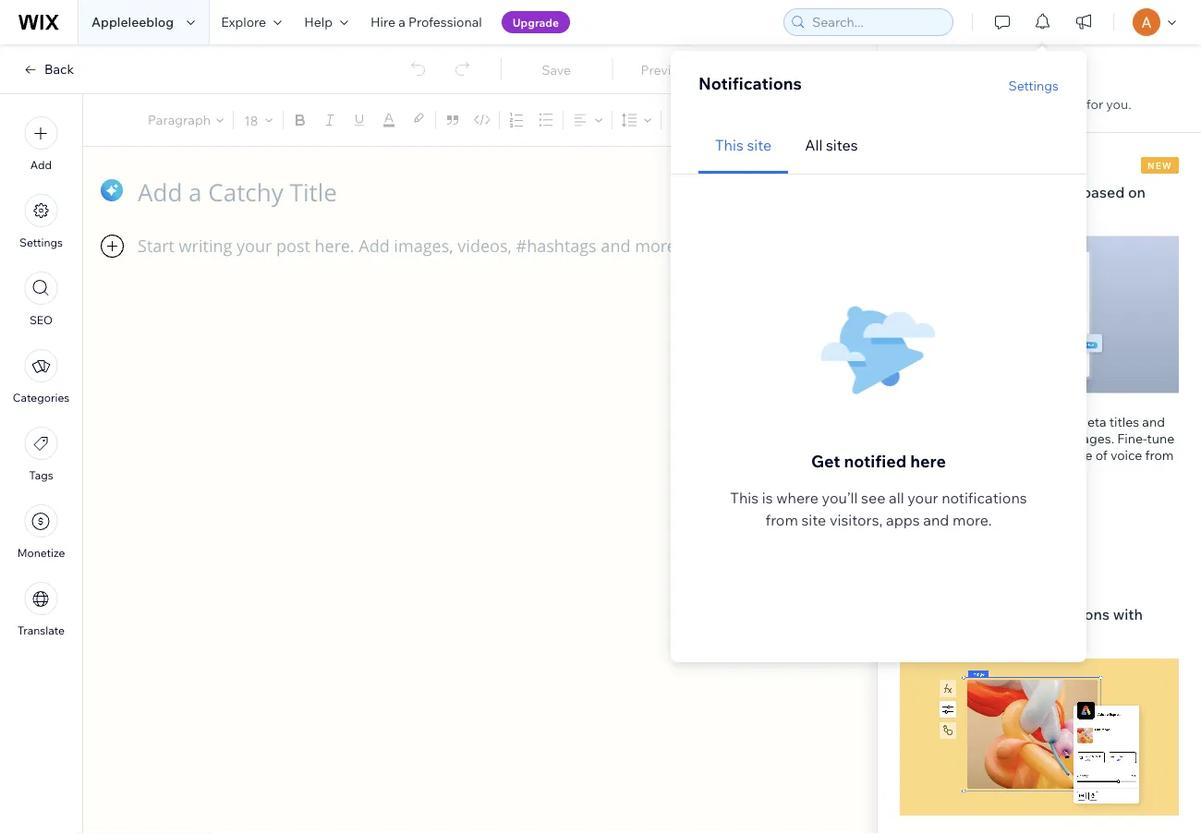Task type: describe. For each thing, give the bounding box(es) containing it.
try it link
[[900, 497, 967, 525]]

seo inside use ai to create seo tags based on your content
[[1014, 183, 1045, 201]]

is
[[762, 489, 773, 507]]

categories button
[[13, 349, 70, 405]]

enhance
[[900, 605, 960, 624]]

professional
[[409, 14, 482, 30]]

tune
[[1148, 430, 1175, 446]]

this for this site
[[715, 136, 744, 154]]

0 vertical spatial settings
[[1009, 77, 1059, 93]]

optimized
[[1013, 414, 1073, 430]]

1 horizontal spatial of
[[1096, 447, 1108, 463]]

instantly
[[900, 414, 953, 430]]

nov 14, 2023
[[900, 162, 956, 174]]

the
[[1043, 447, 1063, 463]]

prompts
[[929, 447, 980, 463]]

meta
[[1076, 414, 1107, 430]]

0 horizontal spatial settings button
[[19, 194, 63, 250]]

tab list containing this site
[[699, 117, 1202, 174]]

get
[[812, 451, 841, 471]]

notifications
[[699, 73, 802, 93]]

use
[[900, 183, 927, 201]]

here
[[911, 451, 947, 471]]

notifications
[[942, 489, 1028, 507]]

more
[[1012, 502, 1044, 519]]

14,
[[920, 162, 932, 174]]

pages.
[[1075, 430, 1115, 446]]

read
[[978, 502, 1009, 519]]

this for this is where you'll see all your notifications from site visitors, apps and more.
[[731, 489, 759, 507]]

product
[[900, 96, 949, 112]]

all
[[889, 489, 905, 507]]

Search... field
[[807, 9, 947, 35]]

updates,
[[952, 96, 1004, 112]]

tags button
[[24, 427, 58, 483]]

a
[[399, 14, 406, 30]]

releases
[[939, 70, 1009, 91]]

seo inside instantly generate optimized meta titles and descriptions for each of your pages. fine-tune with prompts and tailor the tone of voice from your seo panel.
[[930, 464, 957, 480]]

add
[[30, 158, 52, 172]]

hire a professional link
[[360, 0, 493, 44]]

for inside instantly generate optimized meta titles and descriptions for each of your pages. fine-tune with prompts and tailor the tone of voice from your seo panel.
[[978, 430, 995, 446]]

descriptions
[[900, 430, 975, 446]]

2023
[[934, 162, 956, 174]]

sites
[[826, 136, 858, 154]]

site inside this is where you'll see all your notifications from site visitors, apps and more.
[[802, 511, 827, 530]]

plugin toolbar image
[[101, 235, 124, 258]]

0 vertical spatial and
[[1143, 414, 1166, 430]]

0 horizontal spatial of
[[1030, 430, 1042, 446]]

your inside this is where you'll see all your notifications from site visitors, apps and more.
[[908, 489, 939, 507]]

content
[[935, 205, 989, 223]]

you'll
[[822, 489, 858, 507]]

settings inside menu
[[19, 236, 63, 250]]

voice
[[1111, 447, 1143, 463]]

explore
[[221, 14, 266, 30]]

try
[[918, 502, 937, 519]]

visitors,
[[830, 511, 883, 530]]

nov
[[900, 162, 918, 174]]

see
[[862, 489, 886, 507]]

generate
[[956, 414, 1010, 430]]

each
[[998, 430, 1027, 446]]

it
[[940, 502, 949, 519]]

new
[[1148, 159, 1173, 171]]

where
[[777, 489, 819, 507]]

apps
[[886, 511, 920, 530]]

back button
[[22, 61, 74, 78]]

and inside this is where you'll see all your notifications from site visitors, apps and more.
[[924, 511, 950, 530]]

read more link
[[978, 502, 1044, 519]]

to
[[949, 183, 963, 201]]



Task type: vqa. For each thing, say whether or not it's contained in the screenshot.
Hire
yes



Task type: locate. For each thing, give the bounding box(es) containing it.
your inside the enhance your digital creations with adobe express
[[963, 605, 995, 624]]

enhance your digital creations with adobe express
[[900, 605, 1143, 646]]

menu
[[0, 105, 82, 649]]

site left the all
[[747, 136, 772, 154]]

seo button
[[24, 272, 58, 327]]

this left is
[[731, 489, 759, 507]]

create
[[967, 183, 1011, 201]]

with inside instantly generate optimized meta titles and descriptions for each of your pages. fine-tune with prompts and tailor the tone of voice from your seo panel.
[[900, 447, 926, 463]]

0 horizontal spatial with
[[900, 447, 926, 463]]

hire
[[371, 14, 396, 30]]

this site button
[[699, 117, 789, 174]]

site inside button
[[747, 136, 772, 154]]

this
[[715, 136, 744, 154], [731, 489, 759, 507]]

this inside this is where you'll see all your notifications from site visitors, apps and more.
[[731, 489, 759, 507]]

settings
[[1009, 77, 1059, 93], [19, 236, 63, 250]]

0 horizontal spatial from
[[766, 511, 799, 530]]

all
[[805, 136, 823, 154]]

adobe
[[900, 628, 947, 646]]

settings button down add
[[19, 194, 63, 250]]

personalized
[[1007, 96, 1084, 112]]

express
[[950, 628, 1005, 646]]

for inside new releases product updates, personalized for you.
[[1087, 96, 1104, 112]]

1 vertical spatial settings
[[19, 236, 63, 250]]

try it
[[918, 502, 949, 519]]

get notified here
[[812, 451, 947, 471]]

notified
[[844, 451, 907, 471]]

0 horizontal spatial for
[[978, 430, 995, 446]]

on
[[1129, 183, 1146, 201]]

for
[[1087, 96, 1104, 112], [978, 430, 995, 446]]

translate
[[18, 624, 65, 638]]

translate button
[[18, 582, 65, 638]]

0 vertical spatial settings button
[[1009, 77, 1059, 94]]

tags
[[29, 469, 53, 483]]

new releases product updates, personalized for you.
[[900, 70, 1132, 112]]

monetize button
[[17, 505, 65, 560]]

seo left the tags
[[1014, 183, 1045, 201]]

0 horizontal spatial and
[[924, 511, 950, 530]]

1 horizontal spatial with
[[1114, 605, 1143, 624]]

0 vertical spatial for
[[1087, 96, 1104, 112]]

and right apps
[[924, 511, 950, 530]]

all sites
[[805, 136, 858, 154]]

upgrade button
[[502, 11, 570, 33]]

1 vertical spatial with
[[1114, 605, 1143, 624]]

0 vertical spatial site
[[747, 136, 772, 154]]

for left you.
[[1087, 96, 1104, 112]]

your inside use ai to create seo tags based on your content
[[900, 205, 932, 223]]

from inside instantly generate optimized meta titles and descriptions for each of your pages. fine-tune with prompts and tailor the tone of voice from your seo panel.
[[1146, 447, 1174, 463]]

from down is
[[766, 511, 799, 530]]

more.
[[953, 511, 992, 530]]

0 vertical spatial from
[[1146, 447, 1174, 463]]

tags
[[1048, 183, 1079, 201]]

2 horizontal spatial seo
[[1014, 183, 1045, 201]]

seo down prompts
[[930, 464, 957, 480]]

your up "the"
[[1045, 430, 1072, 446]]

fine-
[[1118, 430, 1148, 446]]

back
[[44, 61, 74, 77]]

of down optimized
[[1030, 430, 1042, 446]]

read more
[[978, 502, 1044, 519]]

your
[[900, 205, 932, 223], [1045, 430, 1072, 446], [900, 464, 927, 480], [908, 489, 939, 507], [963, 605, 995, 624]]

monetize
[[17, 546, 65, 560]]

hire a professional
[[371, 14, 482, 30]]

and
[[1143, 414, 1166, 430], [983, 447, 1006, 463], [924, 511, 950, 530]]

seo up categories button
[[30, 313, 53, 327]]

1 horizontal spatial settings
[[1009, 77, 1059, 93]]

categories
[[13, 391, 70, 405]]

help button
[[293, 0, 360, 44]]

with inside the enhance your digital creations with adobe express
[[1114, 605, 1143, 624]]

and up tune
[[1143, 414, 1166, 430]]

1 horizontal spatial site
[[802, 511, 827, 530]]

None text field
[[138, 235, 822, 661]]

instantly generate optimized meta titles and descriptions for each of your pages. fine-tune with prompts and tailor the tone of voice from your seo panel.
[[900, 414, 1175, 480]]

your down 'use'
[[900, 205, 932, 223]]

new
[[900, 70, 936, 91]]

tone
[[1066, 447, 1093, 463]]

site down where
[[802, 511, 827, 530]]

0 vertical spatial with
[[900, 447, 926, 463]]

with
[[900, 447, 926, 463], [1114, 605, 1143, 624]]

this inside this site button
[[715, 136, 744, 154]]

settings button
[[1009, 77, 1059, 94], [19, 194, 63, 250]]

1 vertical spatial seo
[[30, 313, 53, 327]]

from inside this is where you'll see all your notifications from site visitors, apps and more.
[[766, 511, 799, 530]]

seo
[[1014, 183, 1045, 201], [30, 313, 53, 327], [930, 464, 957, 480]]

tailor
[[1009, 447, 1040, 463]]

for down generate at the right of the page
[[978, 430, 995, 446]]

1 horizontal spatial from
[[1146, 447, 1174, 463]]

Add a Catchy Title text field
[[138, 176, 803, 208]]

all sites button
[[789, 117, 875, 174]]

1 vertical spatial from
[[766, 511, 799, 530]]

you.
[[1107, 96, 1132, 112]]

0 horizontal spatial settings
[[19, 236, 63, 250]]

help
[[304, 14, 333, 30]]

ai
[[930, 183, 945, 201]]

0 horizontal spatial seo
[[30, 313, 53, 327]]

seo inside button
[[30, 313, 53, 327]]

of
[[1030, 430, 1042, 446], [1096, 447, 1108, 463]]

panel.
[[960, 464, 997, 480]]

this site
[[715, 136, 772, 154]]

tab list
[[699, 117, 1202, 174]]

and up panel.
[[983, 447, 1006, 463]]

menu containing add
[[0, 105, 82, 649]]

based
[[1082, 183, 1125, 201]]

0 vertical spatial this
[[715, 136, 744, 154]]

this is where you'll see all your notifications from site visitors, apps and more.
[[731, 489, 1028, 530]]

1 vertical spatial and
[[983, 447, 1006, 463]]

settings up personalized
[[1009, 77, 1059, 93]]

upgrade
[[513, 15, 559, 29]]

2 vertical spatial seo
[[930, 464, 957, 480]]

creations
[[1045, 605, 1110, 624]]

use ai to create seo tags based on your content
[[900, 183, 1146, 223]]

1 vertical spatial site
[[802, 511, 827, 530]]

appleleeblog
[[92, 14, 174, 30]]

1 vertical spatial this
[[731, 489, 759, 507]]

1 vertical spatial settings button
[[19, 194, 63, 250]]

2 vertical spatial and
[[924, 511, 950, 530]]

0 horizontal spatial site
[[747, 136, 772, 154]]

1 horizontal spatial settings button
[[1009, 77, 1059, 94]]

1 horizontal spatial and
[[983, 447, 1006, 463]]

1 horizontal spatial seo
[[930, 464, 957, 480]]

from
[[1146, 447, 1174, 463], [766, 511, 799, 530]]

your left "it"
[[908, 489, 939, 507]]

1 horizontal spatial for
[[1087, 96, 1104, 112]]

0 vertical spatial seo
[[1014, 183, 1045, 201]]

your up all
[[900, 464, 927, 480]]

of down pages.
[[1096, 447, 1108, 463]]

your up express
[[963, 605, 995, 624]]

titles
[[1110, 414, 1140, 430]]

1 vertical spatial for
[[978, 430, 995, 446]]

with down descriptions
[[900, 447, 926, 463]]

settings up seo button
[[19, 236, 63, 250]]

this down notifications
[[715, 136, 744, 154]]

with right creations
[[1114, 605, 1143, 624]]

settings button up personalized
[[1009, 77, 1059, 94]]

add button
[[24, 116, 58, 172]]

digital
[[998, 605, 1042, 624]]

from down tune
[[1146, 447, 1174, 463]]

2 horizontal spatial and
[[1143, 414, 1166, 430]]



